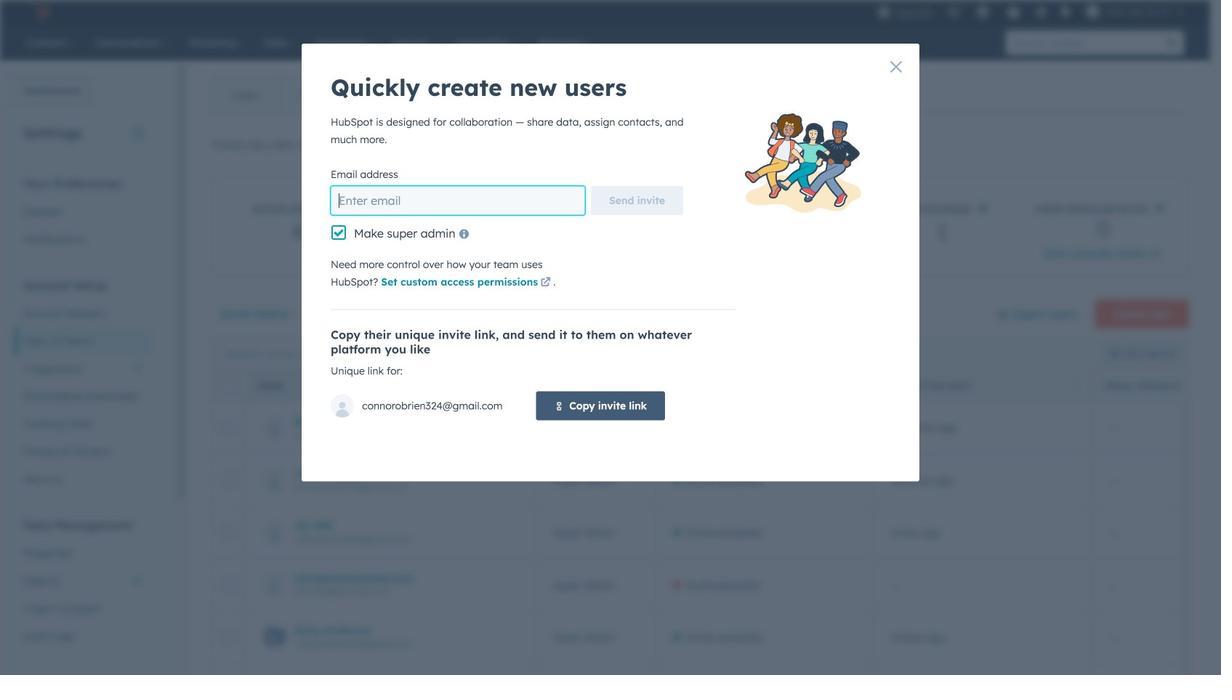 Task type: describe. For each thing, give the bounding box(es) containing it.
Enter email email field
[[331, 186, 585, 215]]

marketplaces image
[[977, 7, 990, 20]]

Search HubSpot search field
[[1006, 31, 1159, 55]]

Search name or email address search field
[[215, 341, 426, 367]]

last active element
[[874, 664, 1092, 675]]

2 invite status element from the top
[[656, 664, 874, 675]]

press to sort. image
[[1074, 380, 1080, 390]]

link opens in a new window image
[[1150, 250, 1160, 260]]

close image
[[890, 61, 902, 73]]

account setup element
[[15, 277, 152, 493]]



Task type: locate. For each thing, give the bounding box(es) containing it.
1 vertical spatial invite status element
[[656, 664, 874, 675]]

2 press to sort. element from the left
[[1074, 380, 1080, 392]]

navigation
[[212, 77, 353, 113]]

press to sort. image
[[639, 380, 644, 390]]

terry turtle image
[[1086, 5, 1099, 18]]

press to sort. element
[[639, 380, 644, 392], [1074, 380, 1080, 392]]

0 vertical spatial invite status element
[[656, 402, 874, 454]]

email status element
[[1092, 664, 1221, 675]]

data management element
[[15, 517, 152, 650]]

access element
[[536, 664, 656, 675]]

invite status element
[[656, 402, 874, 454], [656, 664, 874, 675]]

0 horizontal spatial press to sort. element
[[639, 380, 644, 392]]

1 horizontal spatial press to sort. element
[[1074, 380, 1080, 392]]

menu
[[870, 0, 1193, 23]]

1 press to sort. element from the left
[[639, 380, 644, 392]]

dialog
[[302, 44, 919, 482]]

link opens in a new window image
[[804, 137, 814, 154], [804, 141, 814, 151], [1150, 246, 1160, 264], [541, 274, 551, 292], [541, 278, 551, 288]]

1 invite status element from the top
[[656, 402, 874, 454]]

your preferences element
[[15, 176, 152, 253]]



Task type: vqa. For each thing, say whether or not it's contained in the screenshot.
Pagination navigation
no



